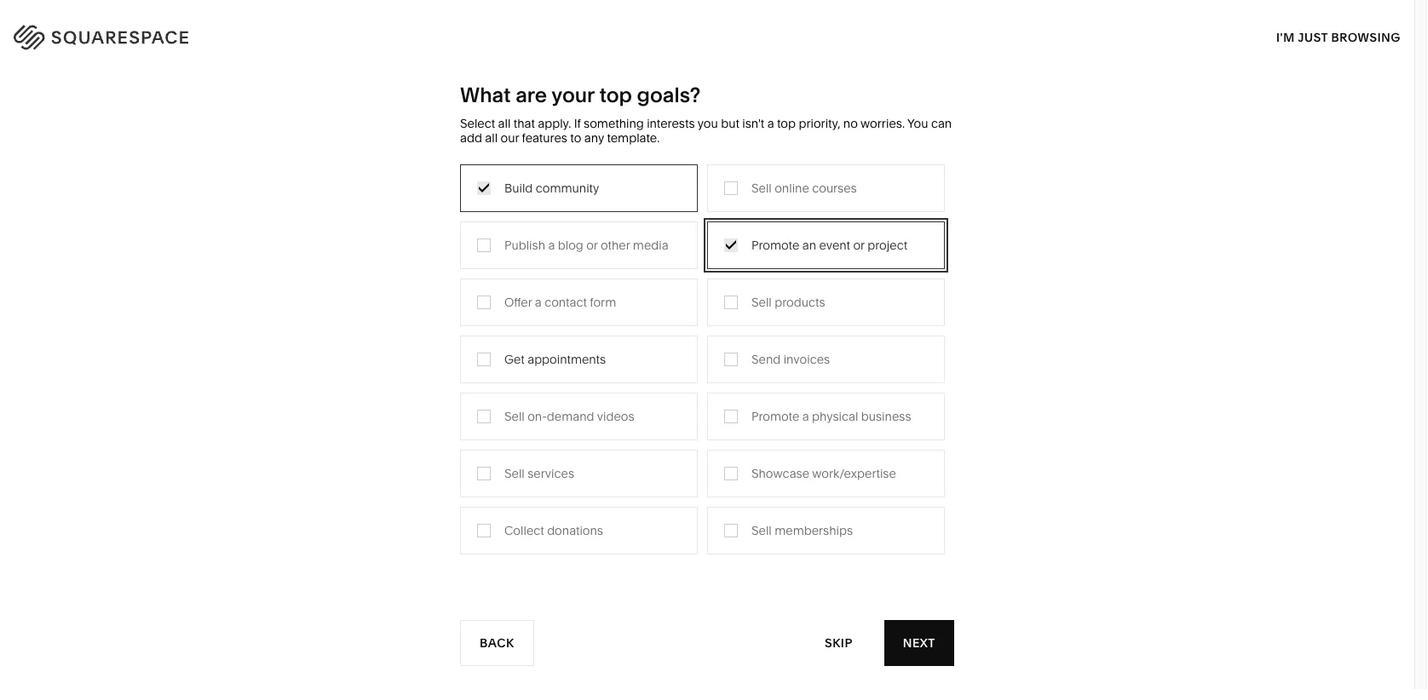 Task type: vqa. For each thing, say whether or not it's contained in the screenshot.
the Sell corresponding to Sell memberships
yes



Task type: locate. For each thing, give the bounding box(es) containing it.
1 horizontal spatial top
[[777, 116, 796, 131]]

get
[[1148, 133, 1170, 150]]

0 vertical spatial promote
[[752, 237, 800, 253]]

customizable
[[1209, 117, 1296, 134]]

you inside what are your top goals? select all that apply. if something interests you but isn't a top priority, no worries. you can add all our features to any template.
[[698, 116, 718, 131]]

or
[[1285, 100, 1299, 117], [586, 237, 598, 253], [853, 237, 865, 253]]

0 horizontal spatial you
[[698, 116, 718, 131]]

0 vertical spatial top
[[599, 83, 632, 107]]

get appointments
[[505, 352, 606, 367]]

or right blog
[[586, 237, 598, 253]]

offer a contact form
[[505, 295, 616, 310]]

back button
[[460, 620, 534, 666]]

no
[[844, 116, 858, 131]]

or left 'and'
[[1285, 100, 1299, 117]]

publish
[[505, 237, 545, 253]]

0 horizontal spatial an
[[803, 237, 816, 253]]

local business
[[429, 288, 512, 303]]

just
[[1298, 29, 1328, 45]]

any
[[584, 130, 604, 146]]

goals?
[[637, 83, 701, 107]]

need
[[1020, 100, 1053, 117]]

1 promote from the top
[[752, 237, 800, 253]]

or for publish a blog or other media
[[586, 237, 598, 253]]

invoices
[[784, 352, 830, 367]]

local
[[429, 288, 459, 303]]

promote up showcase
[[752, 409, 800, 424]]

a inside what are your top goals? select all that apply. if something interests you but isn't a top priority, no worries. you can add all our features to any template.
[[768, 116, 774, 131]]

a
[[1056, 100, 1064, 117], [1302, 100, 1310, 117], [768, 116, 774, 131], [548, 237, 555, 253], [535, 295, 542, 310], [803, 409, 809, 424]]

our
[[501, 130, 519, 146]]

sell left products at the top right
[[752, 295, 772, 310]]

1 horizontal spatial online
[[1202, 100, 1242, 117]]

promote for promote a physical business
[[752, 409, 800, 424]]

or for promote an event or project
[[853, 237, 865, 253]]

community & non-profits link
[[429, 313, 588, 329]]

& right home
[[826, 237, 833, 252]]

sell left on- on the bottom
[[505, 409, 525, 424]]

memberships
[[775, 523, 853, 538]]

0 horizontal spatial or
[[586, 237, 598, 253]]

can left use
[[1057, 117, 1081, 134]]

sell down isn't
[[752, 180, 772, 196]]

sell online courses
[[752, 180, 857, 196]]

you left the 'need'
[[993, 100, 1017, 117]]

0 vertical spatial online
[[1202, 100, 1242, 117]]

whether
[[935, 100, 990, 117]]

media
[[633, 237, 669, 253]]

promote an event or project
[[752, 237, 908, 253]]

send invoices
[[752, 352, 830, 367]]

properties
[[684, 365, 742, 380]]

personal
[[935, 117, 992, 134]]

work/expertise
[[812, 466, 896, 481]]

nature & animals link
[[788, 262, 902, 278]]

real estate & properties
[[608, 365, 742, 380]]

top right isn't
[[777, 116, 796, 131]]

physical
[[812, 409, 858, 424]]

services
[[528, 466, 574, 481]]

online up started.
[[1202, 100, 1242, 117]]

promote a physical business
[[752, 409, 911, 424]]

an
[[1183, 100, 1199, 117], [803, 237, 816, 253]]

can right you on the right of the page
[[931, 116, 952, 131]]

squarespace logo link
[[34, 20, 306, 48]]

blog
[[558, 237, 584, 253]]

top up something
[[599, 83, 632, 107]]

to
[[570, 130, 582, 146], [1132, 133, 1145, 150]]

0 horizontal spatial can
[[931, 116, 952, 131]]

2 promote from the top
[[752, 409, 800, 424]]

sell left services
[[505, 466, 525, 481]]

you
[[993, 100, 1017, 117], [698, 116, 718, 131], [1031, 117, 1054, 134]]

to left any
[[570, 130, 582, 146]]

next
[[903, 635, 936, 651]]

& left non-
[[497, 313, 505, 329]]

sell left memberships
[[752, 523, 772, 538]]

sell on-demand videos
[[505, 409, 635, 424]]

1 vertical spatial an
[[803, 237, 816, 253]]

squarespace logo image
[[34, 20, 223, 48]]

& right the media
[[647, 288, 654, 303]]

0 horizontal spatial top
[[599, 83, 632, 107]]

priority,
[[799, 116, 841, 131]]

real
[[608, 365, 633, 380]]

1 horizontal spatial or
[[853, 237, 865, 253]]

something
[[584, 116, 644, 131]]

travel
[[608, 237, 641, 252]]

other
[[601, 237, 630, 253]]

1 horizontal spatial can
[[1057, 117, 1081, 134]]

can inside "whether you need a portfolio website, an online store, or a personal blog, you can use squarespace's customizable and responsive website templates to get started."
[[1057, 117, 1081, 134]]

sell memberships
[[752, 523, 853, 538]]

1 horizontal spatial an
[[1183, 100, 1199, 117]]

a right store,
[[1302, 100, 1310, 117]]

courses
[[812, 180, 857, 196]]

sell for sell on-demand videos
[[505, 409, 525, 424]]

sell for sell memberships
[[752, 523, 772, 538]]

you left but
[[698, 116, 718, 131]]

1 vertical spatial online
[[775, 180, 809, 196]]

1 vertical spatial promote
[[752, 409, 800, 424]]

0 horizontal spatial to
[[570, 130, 582, 146]]

started.
[[1173, 133, 1222, 150]]

0 vertical spatial an
[[1183, 100, 1199, 117]]

isn't
[[742, 116, 765, 131]]

& for non-
[[497, 313, 505, 329]]

& down event
[[829, 262, 837, 278]]

sell services
[[505, 466, 574, 481]]

promote up nature
[[752, 237, 800, 253]]

fitness link
[[788, 288, 845, 303]]

a right isn't
[[768, 116, 774, 131]]

events link
[[608, 313, 663, 329]]

community & non-profits
[[429, 313, 571, 329]]

collect donations
[[505, 523, 603, 538]]

online left the courses
[[775, 180, 809, 196]]

1 vertical spatial top
[[777, 116, 796, 131]]

sell for sell services
[[505, 466, 525, 481]]

you right blog,
[[1031, 117, 1054, 134]]

services
[[500, 262, 548, 278]]

squarespace's
[[1111, 117, 1206, 134]]

i'm just browsing link
[[1277, 14, 1401, 61]]

on-
[[528, 409, 547, 424]]

real estate & properties link
[[608, 365, 759, 380]]

features
[[522, 130, 568, 146]]

to left get
[[1132, 133, 1145, 150]]

an up nature
[[803, 237, 816, 253]]

community
[[536, 180, 599, 196]]

1 horizontal spatial to
[[1132, 133, 1145, 150]]

promote
[[752, 237, 800, 253], [752, 409, 800, 424]]

interests
[[647, 116, 695, 131]]

project
[[868, 237, 908, 253]]

or right event
[[853, 237, 865, 253]]

2 horizontal spatial or
[[1285, 100, 1299, 117]]

form
[[590, 295, 616, 310]]

you
[[907, 116, 928, 131]]

an up started.
[[1183, 100, 1199, 117]]



Task type: describe. For each thing, give the bounding box(es) containing it.
skip button
[[806, 620, 872, 667]]

i'm
[[1277, 29, 1295, 45]]

podcasts
[[657, 288, 709, 303]]

lusaka image
[[510, 583, 904, 689]]

templates
[[1063, 133, 1129, 150]]

select
[[460, 116, 495, 131]]

media
[[608, 288, 644, 303]]

online inside "whether you need a portfolio website, an online store, or a personal blog, you can use squarespace's customizable and responsive website templates to get started."
[[1202, 100, 1242, 117]]

media & podcasts
[[608, 288, 709, 303]]

an inside "whether you need a portfolio website, an online store, or a personal blog, you can use squarespace's customizable and responsive website templates to get started."
[[1183, 100, 1199, 117]]

a left blog
[[548, 237, 555, 253]]

all left 'our'
[[485, 130, 498, 146]]

home
[[788, 237, 823, 252]]

non-
[[508, 313, 536, 329]]

blog,
[[995, 117, 1028, 134]]

sell products
[[752, 295, 825, 310]]

if
[[574, 116, 581, 131]]

decor
[[836, 237, 871, 252]]

promote for promote an event or project
[[752, 237, 800, 253]]

build
[[505, 180, 533, 196]]

responsive
[[935, 133, 1006, 150]]

fashion link
[[429, 237, 490, 252]]

estate
[[636, 365, 671, 380]]

sell for sell online courses
[[752, 180, 772, 196]]

worries.
[[861, 116, 905, 131]]

a right offer
[[535, 295, 542, 310]]

publish a blog or other media
[[505, 237, 669, 253]]

log             in
[[1353, 26, 1393, 42]]

business
[[861, 409, 911, 424]]

that
[[514, 116, 535, 131]]

collect
[[505, 523, 544, 538]]

to inside "whether you need a portfolio website, an online store, or a personal blog, you can use squarespace's customizable and responsive website templates to get started."
[[1132, 133, 1145, 150]]

event
[[819, 237, 851, 253]]

add
[[460, 130, 482, 146]]

donations
[[547, 523, 603, 538]]

but
[[721, 116, 740, 131]]

whether you need a portfolio website, an online store, or a personal blog, you can use squarespace's customizable and responsive website templates to get started.
[[935, 100, 1324, 150]]

are
[[516, 83, 547, 107]]

entertainment link
[[429, 365, 525, 380]]

travel link
[[608, 237, 658, 252]]

local business link
[[429, 288, 529, 303]]

demand
[[547, 409, 594, 424]]

or inside "whether you need a portfolio website, an online store, or a personal blog, you can use squarespace's customizable and responsive website templates to get started."
[[1285, 100, 1299, 117]]

& for animals
[[829, 262, 837, 278]]

lusaka element
[[510, 583, 904, 689]]

log
[[1353, 26, 1378, 42]]

use
[[1084, 117, 1108, 134]]

fashion
[[429, 237, 473, 252]]

nature
[[788, 262, 826, 278]]

build community
[[505, 180, 599, 196]]

next button
[[884, 620, 954, 666]]

to inside what are your top goals? select all that apply. if something interests you but isn't a top priority, no worries. you can add all our features to any template.
[[570, 130, 582, 146]]

nature & animals
[[788, 262, 885, 278]]

professional services
[[429, 262, 548, 278]]

appointments
[[528, 352, 606, 367]]

professional services link
[[429, 262, 565, 278]]

& right estate
[[673, 365, 681, 380]]

1 horizontal spatial you
[[993, 100, 1017, 117]]

website
[[1009, 133, 1060, 150]]

animals
[[839, 262, 885, 278]]

what
[[460, 83, 511, 107]]

store,
[[1245, 100, 1282, 117]]

skip
[[825, 635, 853, 651]]

all left that
[[498, 116, 511, 131]]

fitness
[[788, 288, 828, 303]]

profits
[[536, 313, 571, 329]]

community
[[429, 313, 494, 329]]

& for podcasts
[[647, 288, 654, 303]]

& for decor
[[826, 237, 833, 252]]

entertainment
[[429, 365, 508, 380]]

your
[[552, 83, 595, 107]]

offer
[[505, 295, 532, 310]]

media & podcasts link
[[608, 288, 726, 303]]

events
[[608, 313, 646, 329]]

portfolio
[[1067, 100, 1123, 117]]

products
[[775, 295, 825, 310]]

apply.
[[538, 116, 571, 131]]

a right the 'need'
[[1056, 100, 1064, 117]]

template.
[[607, 130, 660, 146]]

i'm just browsing
[[1277, 29, 1401, 45]]

back
[[480, 635, 514, 651]]

home & decor link
[[788, 237, 888, 252]]

2 horizontal spatial you
[[1031, 117, 1054, 134]]

restaurants
[[608, 262, 675, 278]]

0 horizontal spatial online
[[775, 180, 809, 196]]

sell for sell products
[[752, 295, 772, 310]]

videos
[[597, 409, 635, 424]]

professional
[[429, 262, 497, 278]]

restaurants link
[[608, 262, 692, 278]]

log             in link
[[1353, 26, 1393, 42]]

website,
[[1126, 100, 1180, 117]]

can inside what are your top goals? select all that apply. if something interests you but isn't a top priority, no worries. you can add all our features to any template.
[[931, 116, 952, 131]]

a left physical
[[803, 409, 809, 424]]

browsing
[[1332, 29, 1401, 45]]



